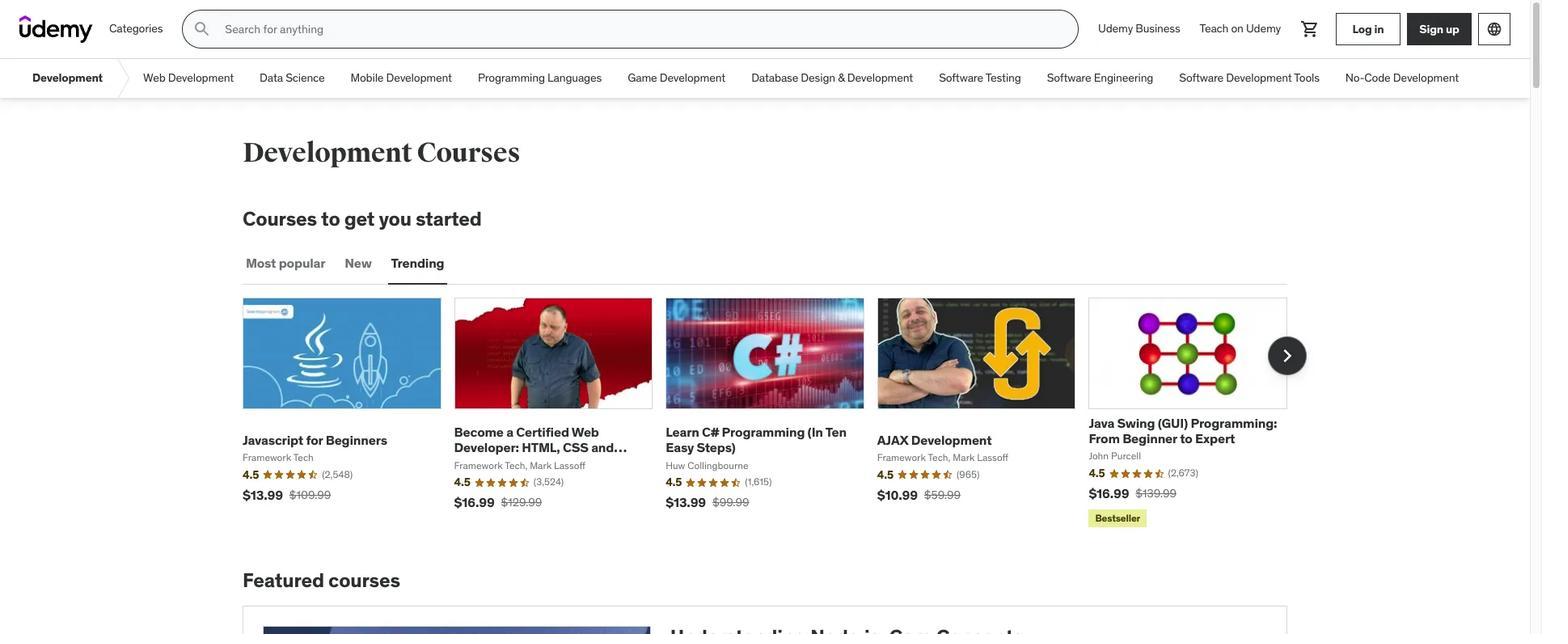 Task type: describe. For each thing, give the bounding box(es) containing it.
html,
[[522, 439, 560, 456]]

data science link
[[247, 59, 338, 98]]

choose a language image
[[1487, 21, 1503, 37]]

started
[[416, 206, 482, 231]]

&
[[838, 71, 845, 85]]

up
[[1446, 22, 1460, 36]]

log
[[1353, 22, 1372, 36]]

get
[[344, 206, 375, 231]]

become
[[454, 424, 504, 440]]

css
[[563, 439, 589, 456]]

udemy inside udemy business link
[[1099, 21, 1133, 36]]

ajax
[[877, 432, 909, 448]]

game development
[[628, 71, 726, 85]]

software engineering link
[[1034, 59, 1167, 98]]

tools
[[1295, 71, 1320, 85]]

languages
[[548, 71, 602, 85]]

software for software engineering
[[1047, 71, 1092, 85]]

most popular
[[246, 255, 325, 271]]

no-
[[1346, 71, 1365, 85]]

sign up
[[1420, 22, 1460, 36]]

development up get
[[243, 136, 412, 170]]

business
[[1136, 21, 1181, 36]]

design
[[801, 71, 836, 85]]

Search for anything text field
[[222, 15, 1059, 43]]

shopping cart with 0 items image
[[1301, 19, 1320, 39]]

to inside java swing (gui) programming: from beginner to expert
[[1180, 430, 1193, 447]]

software development tools link
[[1167, 59, 1333, 98]]

teach
[[1200, 21, 1229, 36]]

teach on udemy link
[[1190, 10, 1291, 49]]

a
[[507, 424, 514, 440]]

web development link
[[130, 59, 247, 98]]

new button
[[342, 244, 375, 283]]

teach on udemy
[[1200, 21, 1281, 36]]

0 vertical spatial web
[[143, 71, 165, 85]]

steps)
[[697, 439, 736, 456]]

database design & development link
[[739, 59, 926, 98]]

testing
[[986, 71, 1021, 85]]

sign
[[1420, 22, 1444, 36]]

log in link
[[1336, 13, 1401, 45]]

web development
[[143, 71, 234, 85]]

log in
[[1353, 22, 1384, 36]]

database
[[752, 71, 799, 85]]

development inside carousel element
[[911, 432, 992, 448]]

easy
[[666, 439, 694, 456]]

web inside the "become a certified web developer: html, css and javascript"
[[572, 424, 599, 440]]

on
[[1232, 21, 1244, 36]]

certified
[[516, 424, 569, 440]]

ajax development link
[[877, 432, 992, 448]]

development link
[[19, 59, 116, 98]]

c#
[[702, 424, 719, 440]]

development inside "link"
[[32, 71, 103, 85]]

no-code development link
[[1333, 59, 1472, 98]]

for
[[306, 432, 323, 448]]

data
[[260, 71, 283, 85]]

code
[[1365, 71, 1391, 85]]

and
[[591, 439, 614, 456]]

java swing (gui) programming: from beginner to expert
[[1089, 415, 1278, 447]]

software for software development tools
[[1180, 71, 1224, 85]]

software engineering
[[1047, 71, 1154, 85]]

javascript for beginners link
[[243, 432, 387, 448]]

udemy business link
[[1089, 10, 1190, 49]]

learn c# programming (in ten easy steps)
[[666, 424, 847, 456]]

javascript for beginners
[[243, 432, 387, 448]]

udemy inside "teach on udemy" link
[[1246, 21, 1281, 36]]

software development tools
[[1180, 71, 1320, 85]]

ten
[[826, 424, 847, 440]]

sign up link
[[1408, 13, 1472, 45]]

trending
[[391, 255, 444, 271]]

popular
[[279, 255, 325, 271]]

from
[[1089, 430, 1120, 447]]

java
[[1089, 415, 1115, 431]]

mobile
[[351, 71, 384, 85]]



Task type: vqa. For each thing, say whether or not it's contained in the screenshot.
Teach
yes



Task type: locate. For each thing, give the bounding box(es) containing it.
1 horizontal spatial courses
[[417, 136, 520, 170]]

next image
[[1275, 343, 1301, 369]]

game
[[628, 71, 657, 85]]

engineering
[[1094, 71, 1154, 85]]

(gui)
[[1158, 415, 1188, 431]]

1 horizontal spatial udemy
[[1246, 21, 1281, 36]]

courses
[[417, 136, 520, 170], [243, 206, 317, 231]]

1 vertical spatial web
[[572, 424, 599, 440]]

featured courses
[[243, 568, 400, 593]]

development right the mobile
[[386, 71, 452, 85]]

you
[[379, 206, 412, 231]]

trending button
[[388, 244, 448, 283]]

developer:
[[454, 439, 519, 456]]

1 horizontal spatial web
[[572, 424, 599, 440]]

0 horizontal spatial to
[[321, 206, 340, 231]]

udemy right on
[[1246, 21, 1281, 36]]

0 vertical spatial to
[[321, 206, 340, 231]]

development right code
[[1394, 71, 1459, 85]]

programming:
[[1191, 415, 1278, 431]]

beginner
[[1123, 430, 1178, 447]]

no-code development
[[1346, 71, 1459, 85]]

programming
[[478, 71, 545, 85], [722, 424, 805, 440]]

2 software from the left
[[1047, 71, 1092, 85]]

development down submit search icon
[[168, 71, 234, 85]]

submit search image
[[193, 19, 212, 39]]

courses
[[328, 568, 400, 593]]

development courses
[[243, 136, 520, 170]]

programming inside the learn c# programming (in ten easy steps)
[[722, 424, 805, 440]]

udemy business
[[1099, 21, 1181, 36]]

udemy left business
[[1099, 21, 1133, 36]]

web
[[143, 71, 165, 85], [572, 424, 599, 440]]

0 horizontal spatial software
[[939, 71, 984, 85]]

programming left (in
[[722, 424, 805, 440]]

0 vertical spatial programming
[[478, 71, 545, 85]]

carousel element
[[243, 298, 1307, 531]]

web right arrow pointing to subcategory menu links image
[[143, 71, 165, 85]]

1 horizontal spatial programming
[[722, 424, 805, 440]]

1 vertical spatial programming
[[722, 424, 805, 440]]

courses to get you started
[[243, 206, 482, 231]]

(in
[[808, 424, 823, 440]]

science
[[286, 71, 325, 85]]

courses up most popular
[[243, 206, 317, 231]]

learn c# programming (in ten easy steps) link
[[666, 424, 847, 456]]

ajax development
[[877, 432, 992, 448]]

udemy
[[1099, 21, 1133, 36], [1246, 21, 1281, 36]]

0 horizontal spatial udemy
[[1099, 21, 1133, 36]]

0 horizontal spatial programming
[[478, 71, 545, 85]]

programming languages
[[478, 71, 602, 85]]

new
[[345, 255, 372, 271]]

most
[[246, 255, 276, 271]]

database design & development
[[752, 71, 913, 85]]

to
[[321, 206, 340, 231], [1180, 430, 1193, 447]]

0 horizontal spatial web
[[143, 71, 165, 85]]

1 software from the left
[[939, 71, 984, 85]]

software left engineering
[[1047, 71, 1092, 85]]

game development link
[[615, 59, 739, 98]]

featured
[[243, 568, 324, 593]]

categories button
[[99, 10, 173, 49]]

1 vertical spatial to
[[1180, 430, 1193, 447]]

development left tools
[[1226, 71, 1292, 85]]

2 udemy from the left
[[1246, 21, 1281, 36]]

software testing link
[[926, 59, 1034, 98]]

become a certified web developer: html, css and javascript link
[[454, 424, 627, 471]]

programming languages link
[[465, 59, 615, 98]]

most popular button
[[243, 244, 329, 283]]

javascript
[[454, 455, 517, 471]]

courses up started on the top left of the page
[[417, 136, 520, 170]]

1 horizontal spatial software
[[1047, 71, 1092, 85]]

development
[[32, 71, 103, 85], [168, 71, 234, 85], [386, 71, 452, 85], [660, 71, 726, 85], [848, 71, 913, 85], [1226, 71, 1292, 85], [1394, 71, 1459, 85], [243, 136, 412, 170], [911, 432, 992, 448]]

software testing
[[939, 71, 1021, 85]]

programming left "languages"
[[478, 71, 545, 85]]

development right ajax
[[911, 432, 992, 448]]

udemy image
[[19, 15, 93, 43]]

software for software testing
[[939, 71, 984, 85]]

1 horizontal spatial to
[[1180, 430, 1193, 447]]

1 vertical spatial courses
[[243, 206, 317, 231]]

development down udemy image
[[32, 71, 103, 85]]

swing
[[1118, 415, 1155, 431]]

mobile development link
[[338, 59, 465, 98]]

become a certified web developer: html, css and javascript
[[454, 424, 614, 471]]

in
[[1375, 22, 1384, 36]]

expert
[[1196, 430, 1235, 447]]

development right game
[[660, 71, 726, 85]]

java swing (gui) programming: from beginner to expert link
[[1089, 415, 1278, 447]]

learn
[[666, 424, 699, 440]]

web right certified
[[572, 424, 599, 440]]

0 horizontal spatial courses
[[243, 206, 317, 231]]

0 vertical spatial courses
[[417, 136, 520, 170]]

to left expert
[[1180, 430, 1193, 447]]

javascript
[[243, 432, 303, 448]]

development right &
[[848, 71, 913, 85]]

3 software from the left
[[1180, 71, 1224, 85]]

software left the testing
[[939, 71, 984, 85]]

data science
[[260, 71, 325, 85]]

to left get
[[321, 206, 340, 231]]

2 horizontal spatial software
[[1180, 71, 1224, 85]]

arrow pointing to subcategory menu links image
[[116, 59, 130, 98]]

1 udemy from the left
[[1099, 21, 1133, 36]]

software down teach
[[1180, 71, 1224, 85]]

categories
[[109, 21, 163, 36]]

beginners
[[326, 432, 387, 448]]

mobile development
[[351, 71, 452, 85]]

software
[[939, 71, 984, 85], [1047, 71, 1092, 85], [1180, 71, 1224, 85]]



